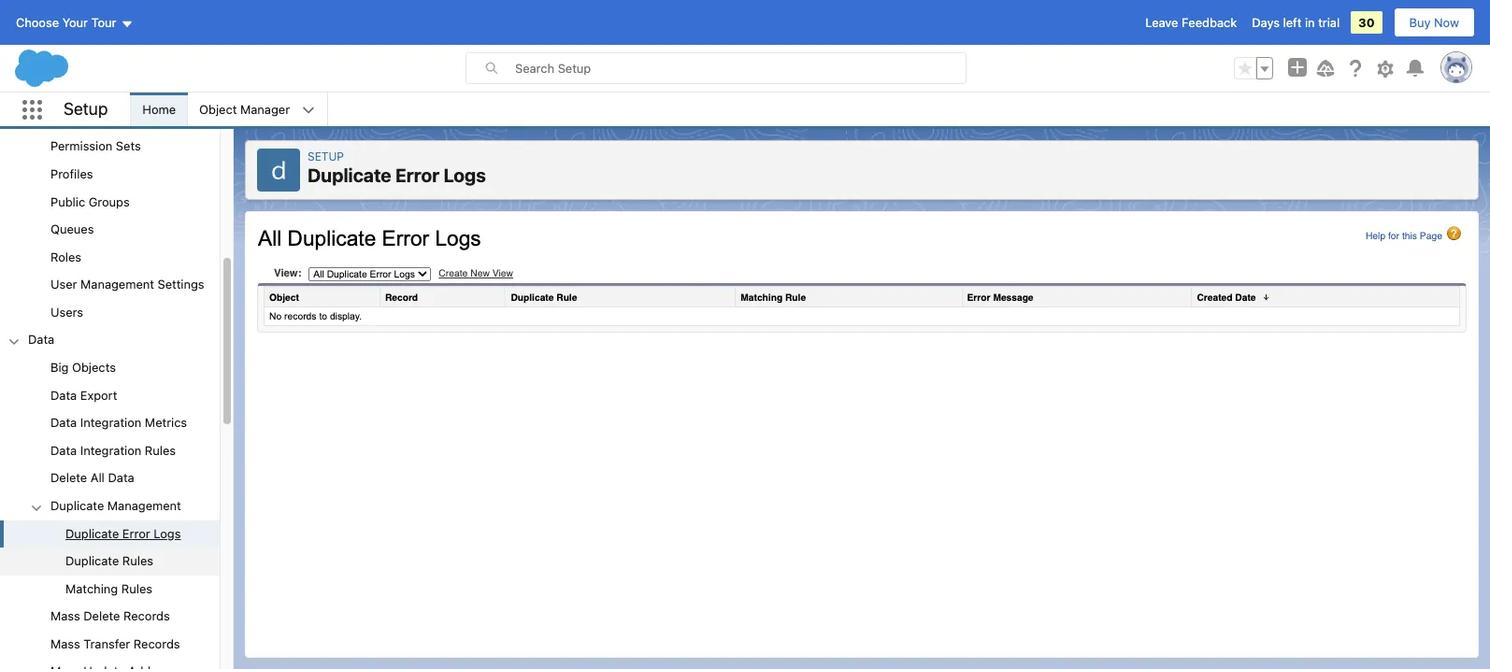 Task type: locate. For each thing, give the bounding box(es) containing it.
rules
[[145, 443, 176, 458], [122, 554, 153, 569], [121, 581, 152, 596]]

in
[[1305, 15, 1315, 30]]

1 mass from the top
[[50, 609, 80, 624]]

1 vertical spatial error
[[122, 526, 150, 541]]

users
[[50, 305, 83, 320]]

duplicate up duplicate rules
[[65, 526, 119, 541]]

1 vertical spatial delete
[[83, 609, 120, 624]]

delete left all
[[50, 471, 87, 486]]

2 mass from the top
[[50, 637, 80, 651]]

setup
[[64, 99, 108, 119], [308, 150, 344, 164]]

error
[[396, 165, 440, 186], [122, 526, 150, 541]]

1 vertical spatial logs
[[154, 526, 181, 541]]

duplicate rules tree item
[[0, 548, 220, 576]]

0 vertical spatial logs
[[444, 165, 486, 186]]

data integration rules link
[[50, 443, 176, 459]]

big objects link
[[50, 360, 116, 376]]

matching
[[65, 581, 118, 596]]

0 vertical spatial error
[[396, 165, 440, 186]]

logs
[[444, 165, 486, 186], [154, 526, 181, 541]]

integration
[[80, 415, 141, 430], [80, 443, 141, 458]]

mass for mass delete records
[[50, 609, 80, 624]]

mass down matching
[[50, 609, 80, 624]]

rules inside tree item
[[122, 554, 153, 569]]

object manager link
[[188, 93, 301, 126]]

days
[[1252, 15, 1280, 30]]

mass
[[50, 609, 80, 624], [50, 637, 80, 651]]

rules down duplicate error logs link
[[122, 554, 153, 569]]

duplicate up matching
[[65, 554, 119, 569]]

mass delete records
[[50, 609, 170, 624]]

delete down matching rules link at left bottom
[[83, 609, 120, 624]]

buy now button
[[1394, 7, 1475, 37]]

0 vertical spatial management
[[80, 277, 154, 292]]

0 horizontal spatial setup
[[64, 99, 108, 119]]

30
[[1359, 15, 1375, 30]]

big objects
[[50, 360, 116, 375]]

object manager
[[199, 102, 290, 117]]

0 vertical spatial delete
[[50, 471, 87, 486]]

data
[[28, 332, 54, 347], [50, 388, 77, 403], [50, 415, 77, 430], [50, 443, 77, 458], [108, 471, 134, 486]]

setup duplicate error logs
[[308, 150, 486, 186]]

duplicate management
[[50, 498, 181, 513]]

data up delete all data
[[50, 443, 77, 458]]

duplicate
[[308, 165, 391, 186], [50, 498, 104, 513], [65, 526, 119, 541], [65, 554, 119, 569]]

Search Setup text field
[[515, 53, 966, 83]]

logs inside tree item
[[154, 526, 181, 541]]

group
[[1234, 57, 1273, 79], [0, 105, 220, 327], [0, 354, 220, 669], [0, 520, 220, 603]]

setup inside setup duplicate error logs
[[308, 150, 344, 164]]

home
[[142, 102, 176, 117]]

days left in trial
[[1252, 15, 1340, 30]]

management
[[80, 277, 154, 292], [107, 498, 181, 513]]

left
[[1283, 15, 1302, 30]]

integration for metrics
[[80, 415, 141, 430]]

0 vertical spatial setup
[[64, 99, 108, 119]]

integration up the data integration rules
[[80, 415, 141, 430]]

1 vertical spatial setup
[[308, 150, 344, 164]]

2 integration from the top
[[80, 443, 141, 458]]

1 vertical spatial management
[[107, 498, 181, 513]]

0 horizontal spatial error
[[122, 526, 150, 541]]

records right transfer
[[134, 637, 180, 651]]

mass left transfer
[[50, 637, 80, 651]]

1 horizontal spatial logs
[[444, 165, 486, 186]]

records
[[123, 609, 170, 624], [134, 637, 180, 651]]

data export link
[[50, 388, 117, 404]]

management inside "link"
[[80, 277, 154, 292]]

delete all data
[[50, 471, 134, 486]]

0 vertical spatial integration
[[80, 415, 141, 430]]

user management settings
[[50, 277, 204, 292]]

data down big
[[50, 388, 77, 403]]

delete
[[50, 471, 87, 486], [83, 609, 120, 624]]

logs inside setup duplicate error logs
[[444, 165, 486, 186]]

2 vertical spatial rules
[[121, 581, 152, 596]]

mass delete records link
[[50, 609, 170, 625]]

duplicate error logs tree item
[[0, 520, 220, 548]]

duplicate inside setup duplicate error logs
[[308, 165, 391, 186]]

data export
[[50, 388, 117, 403]]

permission sets link
[[50, 139, 141, 155]]

objects
[[72, 360, 116, 375]]

management inside tree item
[[107, 498, 181, 513]]

rules down the duplicate rules tree item
[[121, 581, 152, 596]]

1 vertical spatial records
[[134, 637, 180, 651]]

integration for rules
[[80, 443, 141, 458]]

1 horizontal spatial setup
[[308, 150, 344, 164]]

leave feedback
[[1146, 15, 1237, 30]]

rules down metrics
[[145, 443, 176, 458]]

0 horizontal spatial logs
[[154, 526, 181, 541]]

integration down the data integration metrics link
[[80, 443, 141, 458]]

data down data export link
[[50, 415, 77, 430]]

1 integration from the top
[[80, 415, 141, 430]]

duplicate rules
[[65, 554, 153, 569]]

management up duplicate error logs
[[107, 498, 181, 513]]

data for data integration metrics
[[50, 415, 77, 430]]

public
[[50, 194, 85, 209]]

user
[[50, 277, 77, 292]]

duplicate down setup link
[[308, 165, 391, 186]]

rules for duplicate rules
[[122, 554, 153, 569]]

management right user
[[80, 277, 154, 292]]

1 vertical spatial rules
[[122, 554, 153, 569]]

0 vertical spatial records
[[123, 609, 170, 624]]

1 vertical spatial integration
[[80, 443, 141, 458]]

1 vertical spatial mass
[[50, 637, 80, 651]]

leave
[[1146, 15, 1178, 30]]

data up big
[[28, 332, 54, 347]]

records up mass transfer records
[[123, 609, 170, 624]]

0 vertical spatial mass
[[50, 609, 80, 624]]

duplicate down delete all data link
[[50, 498, 104, 513]]

manager
[[240, 102, 290, 117]]

1 horizontal spatial error
[[396, 165, 440, 186]]

duplicate for duplicate management
[[50, 498, 104, 513]]

sets
[[116, 139, 141, 154]]

queues
[[50, 222, 94, 237]]

group containing permission sets
[[0, 105, 220, 327]]

permission
[[50, 139, 112, 154]]



Task type: describe. For each thing, give the bounding box(es) containing it.
setup for setup duplicate error logs
[[308, 150, 344, 164]]

records for mass transfer records
[[134, 637, 180, 651]]

your
[[62, 15, 88, 30]]

setup link
[[308, 150, 344, 164]]

data integration metrics link
[[50, 415, 187, 432]]

rules for matching rules
[[121, 581, 152, 596]]

big
[[50, 360, 69, 375]]

error inside setup duplicate error logs
[[396, 165, 440, 186]]

data integration metrics
[[50, 415, 187, 430]]

data right all
[[108, 471, 134, 486]]

group containing big objects
[[0, 354, 220, 669]]

mass for mass transfer records
[[50, 637, 80, 651]]

duplicate error logs
[[65, 526, 181, 541]]

public groups
[[50, 194, 130, 209]]

delete inside delete all data link
[[50, 471, 87, 486]]

user management settings link
[[50, 277, 204, 293]]

data for data integration rules
[[50, 443, 77, 458]]

0 vertical spatial rules
[[145, 443, 176, 458]]

profiles link
[[50, 166, 93, 183]]

group containing duplicate error logs
[[0, 520, 220, 603]]

permission sets
[[50, 139, 141, 154]]

buy now
[[1409, 15, 1459, 30]]

metrics
[[145, 415, 187, 430]]

data integration rules
[[50, 443, 176, 458]]

home link
[[131, 93, 187, 126]]

duplicate error logs link
[[65, 526, 181, 542]]

all
[[90, 471, 105, 486]]

settings
[[158, 277, 204, 292]]

data for data 'link'
[[28, 332, 54, 347]]

users link
[[50, 305, 83, 321]]

error inside tree item
[[122, 526, 150, 541]]

feedback
[[1182, 15, 1237, 30]]

trial
[[1318, 15, 1340, 30]]

matching rules
[[65, 581, 152, 596]]

choose your tour button
[[15, 7, 134, 37]]

export
[[80, 388, 117, 403]]

public groups link
[[50, 194, 130, 210]]

choose
[[16, 15, 59, 30]]

data for data export
[[50, 388, 77, 403]]

duplicate rules link
[[65, 554, 153, 570]]

now
[[1434, 15, 1459, 30]]

records for mass delete records
[[123, 609, 170, 624]]

delete all data link
[[50, 471, 134, 487]]

object
[[199, 102, 237, 117]]

buy
[[1409, 15, 1431, 30]]

mass transfer records
[[50, 637, 180, 651]]

roles link
[[50, 249, 81, 266]]

tour
[[91, 15, 116, 30]]

transfer
[[83, 637, 130, 651]]

groups
[[89, 194, 130, 209]]

profiles
[[50, 166, 93, 181]]

setup for setup
[[64, 99, 108, 119]]

leave feedback link
[[1146, 15, 1237, 30]]

duplicate for duplicate rules
[[65, 554, 119, 569]]

delete inside mass delete records link
[[83, 609, 120, 624]]

matching rules link
[[65, 581, 152, 598]]

management for user
[[80, 277, 154, 292]]

queues link
[[50, 222, 94, 238]]

roles
[[50, 249, 81, 264]]

duplicate for duplicate error logs
[[65, 526, 119, 541]]

duplicate management link
[[50, 498, 181, 515]]

data tree item
[[0, 327, 220, 669]]

management for duplicate
[[107, 498, 181, 513]]

choose your tour
[[16, 15, 116, 30]]

data link
[[28, 332, 54, 349]]

duplicate management tree item
[[0, 493, 220, 603]]

mass transfer records link
[[50, 637, 180, 653]]

permission set groups image
[[0, 105, 220, 133]]



Task type: vqa. For each thing, say whether or not it's contained in the screenshot.
Search Setup TEXT BOX
yes



